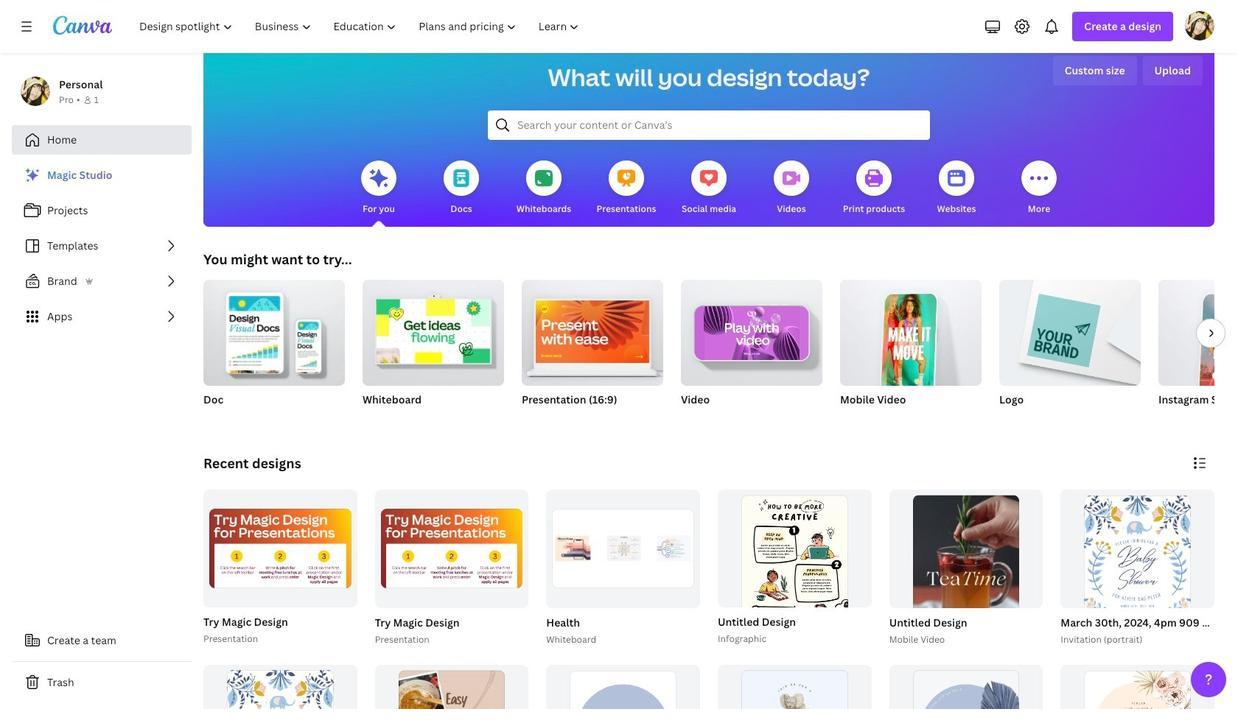 Task type: vqa. For each thing, say whether or not it's contained in the screenshot.
Custom size 'dropdown button'
no



Task type: locate. For each thing, give the bounding box(es) containing it.
stephanie aranda image
[[1185, 11, 1215, 41]]

None search field
[[488, 111, 930, 140]]

group
[[203, 274, 345, 426], [203, 274, 345, 386], [363, 274, 504, 426], [363, 274, 504, 386], [522, 274, 663, 426], [522, 274, 663, 386], [681, 274, 822, 426], [681, 274, 822, 386], [840, 274, 982, 426], [840, 274, 982, 395], [999, 274, 1141, 426], [999, 274, 1141, 386], [1159, 280, 1238, 426], [1159, 280, 1238, 386], [200, 490, 357, 647], [203, 490, 357, 608], [372, 490, 529, 647], [375, 490, 529, 608], [543, 490, 700, 647], [546, 490, 700, 608], [715, 490, 872, 710], [718, 490, 872, 710], [886, 490, 1043, 685], [1058, 490, 1238, 647], [203, 665, 357, 710], [375, 665, 529, 710], [546, 665, 700, 710], [718, 665, 872, 710]]

list
[[12, 161, 192, 332]]



Task type: describe. For each thing, give the bounding box(es) containing it.
top level navigation element
[[130, 12, 592, 41]]

Search search field
[[517, 111, 901, 139]]



